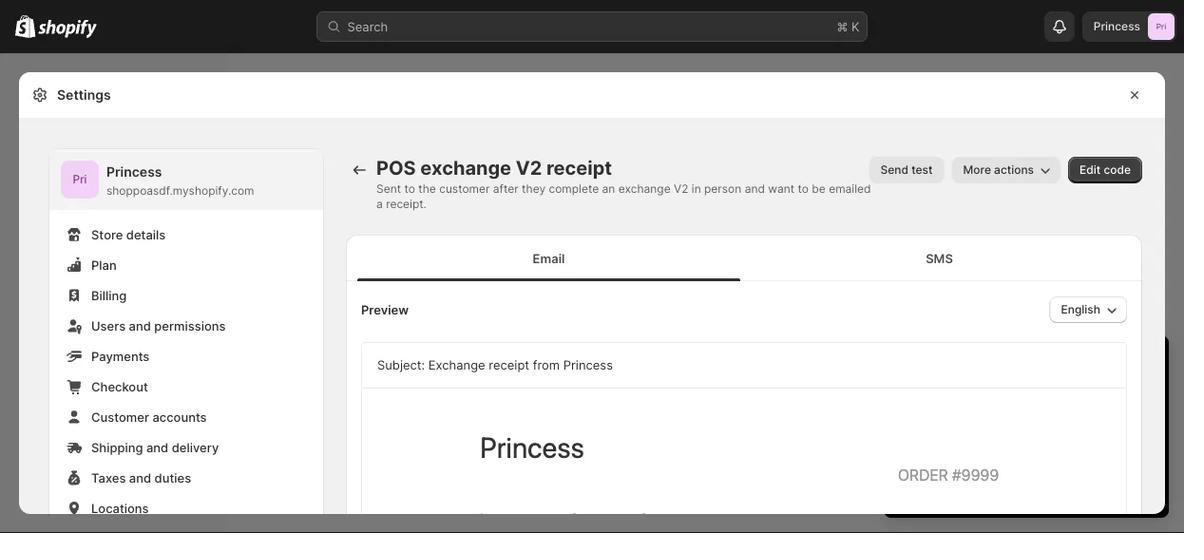 Task type: vqa. For each thing, say whether or not it's contained in the screenshot.
the rightmost 'Store'
no



Task type: locate. For each thing, give the bounding box(es) containing it.
1 horizontal spatial your
[[1119, 425, 1145, 440]]

2 horizontal spatial princess
[[1094, 19, 1140, 33]]

subject:
[[377, 358, 425, 373]]

1 horizontal spatial a
[[961, 387, 968, 402]]

and left the add
[[990, 444, 1012, 459]]

k
[[852, 19, 860, 34]]

0 vertical spatial v2
[[516, 156, 542, 180]]

1 vertical spatial a
[[961, 387, 968, 402]]

your up features
[[1119, 425, 1145, 440]]

plan right paid
[[1000, 387, 1025, 402]]

settings down taxes
[[46, 497, 95, 512]]

users and permissions
[[91, 318, 226, 333]]

2 vertical spatial princess
[[563, 358, 613, 373]]

sales
[[19, 329, 49, 343]]

1 vertical spatial exchange
[[618, 182, 671, 196]]

switch to a paid plan and get:
[[903, 387, 1076, 402]]

switch
[[903, 387, 942, 402]]

shipping
[[91, 440, 143, 455]]

princess inside princess shoppoasdf.myshopify.com
[[106, 164, 162, 180]]

settings
[[57, 87, 111, 103], [46, 497, 95, 512]]

email button
[[354, 236, 744, 281]]

exchange
[[420, 156, 511, 180], [618, 182, 671, 196]]

1 horizontal spatial plan
[[1041, 479, 1065, 492]]

tab list containing email
[[354, 235, 1135, 281]]

your right pick
[[1014, 479, 1038, 492]]

0 horizontal spatial your
[[1014, 479, 1038, 492]]

a inside "element"
[[961, 387, 968, 402]]

plan down 'bonus'
[[1041, 479, 1065, 492]]

pick
[[988, 479, 1011, 492]]

1 day left in your trial element
[[884, 385, 1169, 518]]

emailed
[[829, 182, 871, 196]]

0 vertical spatial exchange
[[420, 156, 511, 180]]

store
[[91, 227, 123, 242]]

princess
[[1094, 19, 1140, 33], [106, 164, 162, 180], [563, 358, 613, 373]]

and left want
[[745, 182, 765, 196]]

0 vertical spatial settings
[[57, 87, 111, 103]]

princess up shoppoasdf.myshopify.com
[[106, 164, 162, 180]]

1 horizontal spatial receipt
[[546, 156, 612, 180]]

0 horizontal spatial a
[[376, 197, 383, 211]]

v2
[[516, 156, 542, 180], [674, 182, 688, 196]]

pick your plan
[[988, 479, 1065, 492]]

princess shoppoasdf.myshopify.com
[[106, 164, 254, 198]]

v2 up the they
[[516, 156, 542, 180]]

send test
[[881, 163, 933, 177]]

0 vertical spatial princess
[[1094, 19, 1140, 33]]

send test button
[[869, 157, 944, 183]]

permissions
[[154, 318, 226, 333]]

to up 'bonus'
[[1041, 425, 1052, 440]]

your
[[1119, 425, 1145, 440], [1014, 479, 1038, 492]]

exchange right an
[[618, 182, 671, 196]]

settings inside dialog
[[57, 87, 111, 103]]

shoppoasdf.myshopify.com
[[106, 184, 254, 198]]

v2 left the in
[[674, 182, 688, 196]]

0 vertical spatial receipt
[[546, 156, 612, 180]]

1 horizontal spatial v2
[[674, 182, 688, 196]]

0 horizontal spatial princess
[[106, 164, 162, 180]]

shopify image
[[15, 15, 35, 38]]

locations
[[91, 501, 149, 516]]

princess for princess
[[1094, 19, 1140, 33]]

to
[[404, 182, 415, 196], [798, 182, 809, 196], [946, 387, 958, 402], [1041, 425, 1052, 440]]

edit
[[1080, 163, 1101, 177]]

plan
[[1000, 387, 1025, 402], [1041, 479, 1065, 492]]

exchange up customer
[[420, 156, 511, 180]]

and
[[745, 182, 765, 196], [129, 318, 151, 333], [1028, 387, 1050, 402], [146, 440, 168, 455], [990, 444, 1012, 459], [129, 470, 151, 485]]

receipt up complete
[[546, 156, 612, 180]]

customize
[[1056, 425, 1116, 440]]

receipt
[[546, 156, 612, 180], [489, 358, 529, 373]]

princess right from
[[563, 358, 613, 373]]

send
[[881, 163, 909, 177]]

0 horizontal spatial exchange
[[420, 156, 511, 180]]

0 vertical spatial your
[[1119, 425, 1145, 440]]

sales channels
[[19, 329, 102, 343]]

shopify image
[[38, 19, 97, 38]]

1 vertical spatial princess
[[106, 164, 162, 180]]

princess left princess icon
[[1094, 19, 1140, 33]]

0 vertical spatial a
[[376, 197, 383, 211]]

tab list inside settings dialog
[[354, 235, 1135, 281]]

from
[[533, 358, 560, 373]]

a left paid
[[961, 387, 968, 402]]

payments link
[[61, 343, 312, 370]]

sms
[[926, 251, 953, 266]]

and inside the to customize your online store and add bonus features
[[990, 444, 1012, 459]]

bonus
[[1041, 444, 1077, 459]]

discounts
[[46, 287, 105, 302]]

0 horizontal spatial receipt
[[489, 358, 529, 373]]

receipt inside pos exchange v2 receipt sent to the customer after they complete an exchange v2 in person and want to be emailed a receipt.
[[546, 156, 612, 180]]

receipt left from
[[489, 358, 529, 373]]

test
[[912, 163, 933, 177]]

pri button
[[61, 161, 99, 199]]

settings down shopify image
[[57, 87, 111, 103]]

get:
[[1054, 387, 1076, 402]]

discounts link
[[11, 281, 217, 308]]

exchange
[[428, 358, 485, 373]]

a down sent
[[376, 197, 383, 211]]

⌘ k
[[837, 19, 860, 34]]

home
[[46, 74, 80, 89]]

more
[[963, 163, 991, 177]]

tab list
[[354, 235, 1135, 281]]

after
[[493, 182, 519, 196]]

they
[[522, 182, 546, 196]]

users and permissions link
[[61, 313, 312, 339]]

person
[[704, 182, 742, 196]]

0 horizontal spatial plan
[[1000, 387, 1025, 402]]



Task type: describe. For each thing, give the bounding box(es) containing it.
locations link
[[61, 495, 312, 522]]

duties
[[155, 470, 191, 485]]

more actions
[[963, 163, 1034, 177]]

details
[[126, 227, 166, 242]]

users
[[91, 318, 126, 333]]

1 vertical spatial receipt
[[489, 358, 529, 373]]

apps button
[[11, 392, 217, 418]]

checkout
[[91, 379, 148, 394]]

want
[[768, 182, 795, 196]]

princess image
[[61, 161, 99, 199]]

0 vertical spatial plan
[[1000, 387, 1025, 402]]

taxes
[[91, 470, 126, 485]]

settings link
[[11, 491, 217, 518]]

code
[[1104, 163, 1131, 177]]

plan
[[91, 258, 117, 272]]

edit code
[[1080, 163, 1131, 177]]

pick your plan link
[[903, 472, 1150, 499]]

plan link
[[61, 252, 312, 278]]

accounts
[[152, 410, 207, 424]]

1 vertical spatial v2
[[674, 182, 688, 196]]

home link
[[11, 68, 217, 95]]

search
[[347, 19, 388, 34]]

email
[[533, 251, 565, 266]]

and left get:
[[1028, 387, 1050, 402]]

to up receipt.
[[404, 182, 415, 196]]

your inside the to customize your online store and add bonus features
[[1119, 425, 1145, 440]]

preview
[[361, 302, 409, 317]]

store
[[956, 444, 986, 459]]

be
[[812, 182, 826, 196]]

0 horizontal spatial v2
[[516, 156, 542, 180]]

1 horizontal spatial princess
[[563, 358, 613, 373]]

store details link
[[61, 221, 312, 248]]

to customize your online store and add bonus features
[[918, 425, 1145, 459]]

1 vertical spatial your
[[1014, 479, 1038, 492]]

the
[[418, 182, 436, 196]]

a inside pos exchange v2 receipt sent to the customer after they complete an exchange v2 in person and want to be emailed a receipt.
[[376, 197, 383, 211]]

english button
[[1050, 297, 1127, 323]]

billing link
[[61, 282, 312, 309]]

1 vertical spatial settings
[[46, 497, 95, 512]]

and inside pos exchange v2 receipt sent to the customer after they complete an exchange v2 in person and want to be emailed a receipt.
[[745, 182, 765, 196]]

princess for princess shoppoasdf.myshopify.com
[[106, 164, 162, 180]]

taxes and duties
[[91, 470, 191, 485]]

store details
[[91, 227, 166, 242]]

and down customer accounts
[[146, 440, 168, 455]]

paid
[[972, 387, 997, 402]]

⌘
[[837, 19, 848, 34]]

sms button
[[744, 236, 1135, 281]]

settings dialog
[[19, 72, 1165, 533]]

to inside the to customize your online store and add bonus features
[[1041, 425, 1052, 440]]

receipt.
[[386, 197, 427, 211]]

online
[[918, 444, 953, 459]]

subject: exchange receipt from princess
[[377, 358, 613, 373]]

taxes and duties link
[[61, 465, 312, 491]]

1 vertical spatial plan
[[1041, 479, 1065, 492]]

billing
[[91, 288, 127, 303]]

customer
[[91, 410, 149, 424]]

complete
[[549, 182, 599, 196]]

shop settings menu element
[[49, 149, 323, 533]]

and right 'users'
[[129, 318, 151, 333]]

delivery
[[172, 440, 219, 455]]

sales channels button
[[11, 323, 217, 350]]

pos
[[376, 156, 416, 180]]

payments
[[91, 349, 150, 364]]

features
[[1080, 444, 1128, 459]]

add
[[1015, 444, 1037, 459]]

sent
[[376, 182, 401, 196]]

1 horizontal spatial exchange
[[618, 182, 671, 196]]

customer
[[439, 182, 490, 196]]

pos exchange v2 receipt sent to the customer after they complete an exchange v2 in person and want to be emailed a receipt.
[[376, 156, 871, 211]]

checkout link
[[61, 374, 312, 400]]

an
[[602, 182, 615, 196]]

channels
[[52, 329, 102, 343]]

in
[[692, 182, 701, 196]]

to left be
[[798, 182, 809, 196]]

princess image
[[1148, 13, 1175, 40]]

english
[[1061, 303, 1101, 316]]

shipping and delivery
[[91, 440, 219, 455]]

to right switch
[[946, 387, 958, 402]]

customer accounts
[[91, 410, 207, 424]]

customer accounts link
[[61, 404, 312, 431]]

edit code button
[[1068, 157, 1142, 183]]

and right taxes
[[129, 470, 151, 485]]

shipping and delivery link
[[61, 434, 312, 461]]

apps
[[19, 398, 48, 412]]

actions
[[994, 163, 1034, 177]]

more actions button
[[952, 157, 1061, 183]]



